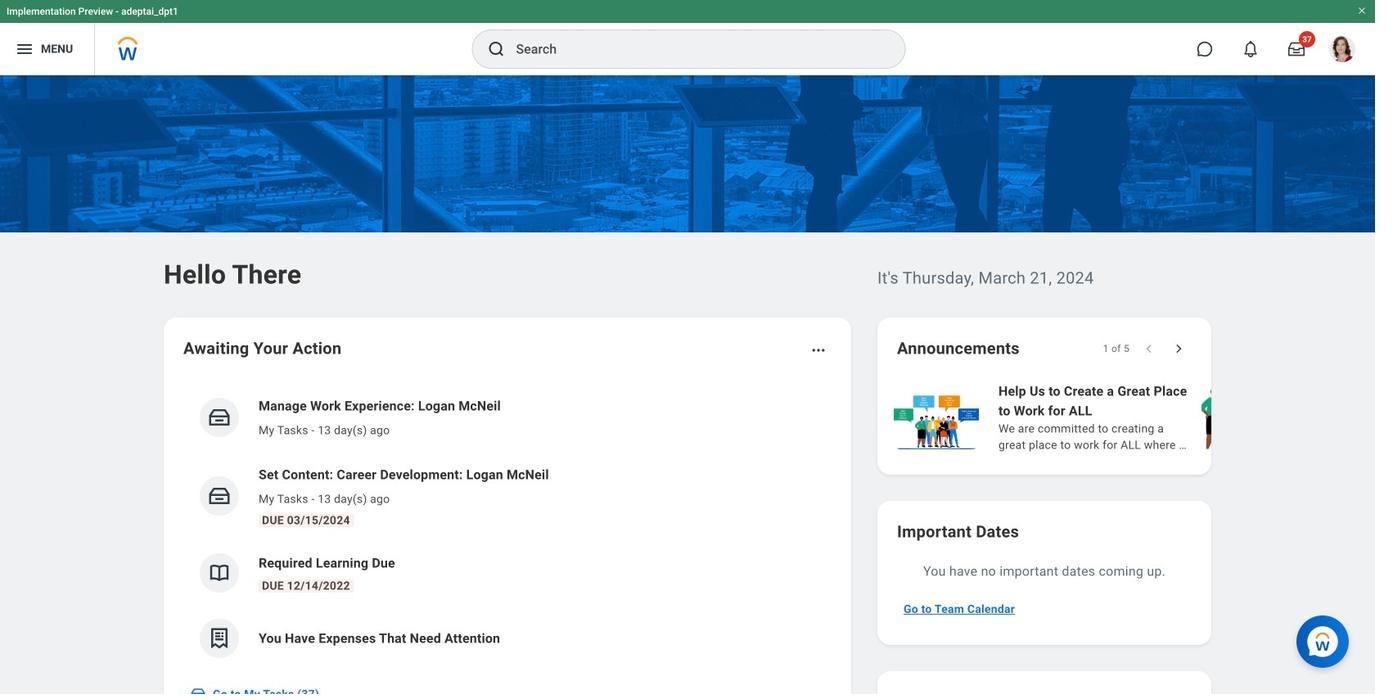Task type: locate. For each thing, give the bounding box(es) containing it.
chevron right small image
[[1171, 341, 1187, 357]]

1 horizontal spatial list
[[891, 380, 1375, 455]]

profile logan mcneil image
[[1326, 33, 1359, 66]]

1 vertical spatial inbox image
[[207, 484, 232, 508]]

justify image
[[15, 39, 34, 59]]

inbox large image
[[1289, 41, 1305, 57]]

status
[[1103, 342, 1130, 355]]

search image
[[487, 39, 506, 59]]

inbox image
[[207, 405, 232, 430], [207, 484, 232, 508], [190, 686, 206, 694]]

banner
[[0, 0, 1375, 75]]

main content
[[0, 75, 1375, 694]]

0 vertical spatial inbox image
[[207, 405, 232, 430]]

list
[[891, 380, 1375, 455], [183, 383, 832, 671]]



Task type: vqa. For each thing, say whether or not it's contained in the screenshot.
'region'
no



Task type: describe. For each thing, give the bounding box(es) containing it.
notifications large image
[[1243, 41, 1259, 57]]

close environment banner image
[[1357, 6, 1367, 16]]

0 horizontal spatial list
[[183, 383, 832, 671]]

book open image
[[207, 561, 232, 585]]

Search Workday  search field
[[516, 31, 872, 67]]

chevron left small image
[[1141, 341, 1158, 357]]

related actions image
[[811, 342, 827, 359]]

2 vertical spatial inbox image
[[190, 686, 206, 694]]

dashboard expenses image
[[207, 626, 232, 651]]



